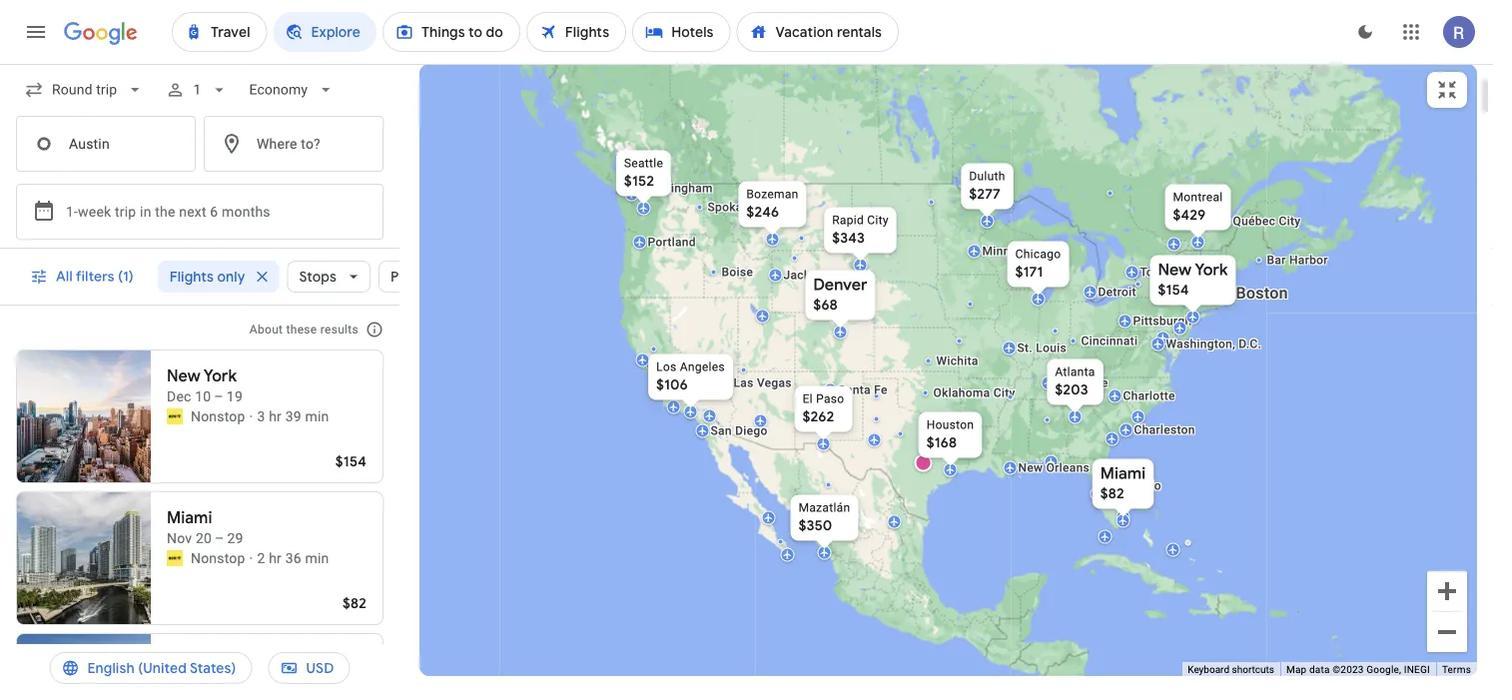 Task type: describe. For each thing, give the bounding box(es) containing it.
171 US dollars text field
[[1015, 263, 1043, 281]]

map region
[[244, 57, 1493, 692]]

2 hr 36 min
[[257, 550, 329, 566]]

stops
[[299, 268, 337, 286]]

oklahoma
[[933, 386, 990, 400]]

flights only
[[170, 268, 245, 286]]

82 US dollars text field
[[1100, 485, 1124, 503]]

charlotte
[[1123, 389, 1175, 403]]

filters
[[76, 268, 115, 286]]

min for new york
[[305, 408, 329, 424]]

map data ©2023 google, inegi
[[1286, 664, 1430, 676]]

santa fe
[[838, 383, 888, 397]]

154 US dollars text field
[[1158, 281, 1189, 299]]

20 – 29
[[196, 530, 243, 546]]

google,
[[1367, 664, 1401, 676]]

york for new york $154
[[1195, 260, 1228, 280]]

nashville
[[1056, 376, 1108, 390]]

oklahoma city
[[933, 386, 1015, 400]]

all filters (1) button
[[18, 253, 150, 301]]

shortcuts
[[1232, 664, 1274, 676]]

30 – dec
[[196, 672, 252, 688]]

wichita
[[936, 354, 979, 368]]

$82 inside miami $82
[[1100, 485, 1124, 503]]

bar
[[1267, 253, 1286, 267]]

d.c.
[[1239, 337, 1262, 351]]

68 US dollars text field
[[813, 296, 838, 314]]

el
[[803, 392, 813, 406]]

price button
[[378, 253, 458, 301]]

flights only button
[[158, 253, 279, 301]]

toronto
[[1140, 265, 1183, 279]]

chicago $171
[[1015, 247, 1061, 281]]

harbor
[[1289, 253, 1328, 267]]

week
[[78, 203, 111, 220]]

0 horizontal spatial $82
[[342, 594, 367, 612]]

$350
[[799, 517, 832, 535]]

$262
[[803, 408, 834, 426]]

82 US dollars text field
[[342, 594, 367, 612]]

none text field inside filters form
[[16, 116, 196, 172]]

québec city
[[1233, 214, 1301, 228]]

bozeman
[[746, 187, 799, 201]]

1-week trip in the next 6 months button
[[16, 184, 384, 240]]

detroit
[[1098, 285, 1136, 299]]

los
[[656, 360, 677, 374]]

106 US dollars text field
[[656, 376, 688, 394]]

(united
[[138, 659, 187, 677]]

new orleans
[[1018, 461, 1090, 475]]

$168
[[927, 434, 957, 452]]

$277
[[969, 185, 1001, 203]]

about these results image
[[351, 306, 399, 354]]

terms
[[1442, 664, 1471, 676]]

$154 inside new york $154
[[1158, 281, 1189, 299]]

in
[[140, 203, 151, 220]]

vegas
[[757, 376, 792, 390]]

city for rapid city $343
[[867, 213, 889, 227]]

bellingham
[[650, 181, 713, 195]]

next
[[179, 203, 206, 220]]

246 US dollars text field
[[746, 203, 779, 221]]

trip
[[115, 203, 136, 220]]

las
[[734, 376, 754, 390]]

paso
[[816, 392, 844, 406]]

$68
[[813, 296, 838, 314]]

orlando
[[1117, 479, 1162, 493]]

6 inside boston nov 30 – dec 6
[[255, 672, 263, 688]]

city for québec city
[[1279, 214, 1301, 228]]

louis
[[1036, 341, 1067, 355]]

36
[[285, 550, 301, 566]]

new for new york dec 10 – 19
[[167, 366, 200, 387]]

english (united states)
[[87, 659, 236, 677]]

3 hr 39 min
[[257, 408, 329, 424]]

st.
[[1017, 341, 1033, 355]]

343 US dollars text field
[[832, 229, 865, 247]]

angeles
[[680, 360, 725, 374]]

miami for miami $82
[[1100, 463, 1146, 484]]

keyboard
[[1188, 664, 1230, 676]]

flights
[[170, 268, 214, 286]]

nov for miami
[[167, 530, 192, 546]]

Where to? text field
[[204, 116, 384, 172]]

spirit image for miami
[[167, 550, 183, 566]]

$152
[[624, 172, 654, 190]]

all filters (1)
[[56, 268, 134, 286]]

miami $82
[[1100, 463, 1146, 503]]

2
[[257, 550, 265, 566]]

stops button
[[287, 253, 370, 301]]

houston
[[927, 418, 974, 432]]

rapid city $343
[[832, 213, 889, 247]]

dallas
[[942, 423, 977, 437]]

houston $168
[[927, 418, 974, 452]]

jackson
[[784, 268, 831, 282]]



Task type: locate. For each thing, give the bounding box(es) containing it.
san left diego
[[711, 424, 732, 438]]

1 hr from the top
[[269, 408, 282, 424]]

1 vertical spatial boston
[[167, 650, 219, 670]]

1 horizontal spatial york
[[1195, 260, 1228, 280]]

©2023
[[1333, 664, 1364, 676]]

$154
[[1158, 281, 1189, 299], [335, 452, 367, 470]]

1 horizontal spatial city
[[994, 386, 1015, 400]]

san
[[651, 353, 672, 367], [711, 424, 732, 438]]

about
[[250, 323, 283, 337]]

0 horizontal spatial san
[[651, 353, 672, 367]]

new left orleans
[[1018, 461, 1043, 475]]

city right québec
[[1279, 214, 1301, 228]]

english (united states) button
[[49, 644, 252, 692]]

dec
[[167, 388, 191, 405]]

$203
[[1055, 381, 1088, 399]]

spirit image for new york
[[167, 409, 183, 424]]

usd button
[[268, 644, 350, 692]]

1 vertical spatial nonstop
[[191, 550, 245, 566]]

6 right 30 – dec
[[255, 672, 263, 688]]

spirit image down 'miami nov 20 – 29' at the bottom left of the page
[[167, 550, 183, 566]]

boston up 30 – dec
[[167, 650, 219, 670]]

hr right 2
[[269, 550, 282, 566]]

chicago
[[1015, 247, 1061, 261]]

charleston
[[1134, 423, 1195, 437]]

seattle
[[624, 156, 663, 170]]

nonstop down 20 – 29
[[191, 550, 245, 566]]

2 horizontal spatial new
[[1158, 260, 1192, 280]]

keyboard shortcuts
[[1188, 664, 1274, 676]]

spirit image down dec
[[167, 409, 183, 424]]

filters form
[[0, 64, 400, 249]]

york inside new york dec 10 – 19
[[204, 366, 237, 387]]

0 horizontal spatial city
[[867, 213, 889, 227]]

1 min from the top
[[305, 408, 329, 424]]

0 horizontal spatial $154
[[335, 452, 367, 470]]

1 vertical spatial nov
[[167, 672, 192, 688]]

boston inside map region
[[1236, 284, 1288, 303]]

154 US dollars text field
[[335, 452, 367, 470]]

only
[[217, 268, 245, 286]]

miami up 20 – 29
[[167, 508, 212, 528]]

1 horizontal spatial boston
[[1236, 284, 1288, 303]]

san francisco
[[651, 353, 730, 367]]

mazatlán $350
[[799, 501, 850, 535]]

diego
[[735, 424, 768, 438]]

0 horizontal spatial boston
[[167, 650, 219, 670]]

duluth $277
[[969, 169, 1005, 203]]

york right "toronto"
[[1195, 260, 1228, 280]]

0 vertical spatial san
[[651, 353, 672, 367]]

1 vertical spatial new
[[167, 366, 200, 387]]

pittsburgh
[[1133, 314, 1192, 328]]

miami nov 20 – 29
[[167, 508, 243, 546]]

santa
[[838, 383, 871, 397]]

new york $154
[[1158, 260, 1228, 299]]

hr for miami
[[269, 550, 282, 566]]

main menu image
[[24, 20, 48, 44]]

york for new york dec 10 – 19
[[204, 366, 237, 387]]

york inside new york $154
[[1195, 260, 1228, 280]]

nov
[[167, 530, 192, 546], [167, 672, 192, 688]]

None text field
[[16, 116, 196, 172]]

nonstop
[[191, 408, 245, 424], [191, 550, 245, 566]]

$171
[[1015, 263, 1043, 281]]

277 US dollars text field
[[969, 185, 1001, 203]]

seattle $152
[[624, 156, 663, 190]]

nonstop for york
[[191, 408, 245, 424]]

2 nov from the top
[[167, 672, 192, 688]]

0 vertical spatial york
[[1195, 260, 1228, 280]]

data
[[1309, 664, 1330, 676]]

boston down bar
[[1236, 284, 1288, 303]]

city right rapid
[[867, 213, 889, 227]]

nov inside boston nov 30 – dec 6
[[167, 672, 192, 688]]

6 inside button
[[210, 203, 218, 220]]

denver
[[813, 275, 868, 295]]

0 vertical spatial new
[[1158, 260, 1192, 280]]

san up $106
[[651, 353, 672, 367]]

262 US dollars text field
[[803, 408, 834, 426]]

city inside rapid city $343
[[867, 213, 889, 227]]

0 horizontal spatial new
[[167, 366, 200, 387]]

1 horizontal spatial 6
[[255, 672, 263, 688]]

$429
[[1173, 206, 1206, 224]]

min for miami
[[305, 550, 329, 566]]

francisco
[[675, 353, 730, 367]]

washington, d.c.
[[1166, 337, 1262, 351]]

city for oklahoma city
[[994, 386, 1015, 400]]

0 vertical spatial hr
[[269, 408, 282, 424]]

view smaller map image
[[1435, 78, 1459, 102]]

2 min from the top
[[305, 550, 329, 566]]

168 US dollars text field
[[927, 434, 957, 452]]

boston for boston
[[1236, 284, 1288, 303]]

inegi
[[1404, 664, 1430, 676]]

san for san diego
[[711, 424, 732, 438]]

2 nonstop from the top
[[191, 550, 245, 566]]

spirit image
[[167, 409, 183, 424], [167, 550, 183, 566]]

results
[[320, 323, 359, 337]]

min right 36
[[305, 550, 329, 566]]

new york dec 10 – 19
[[167, 366, 243, 405]]

miami for miami nov 20 – 29
[[167, 508, 212, 528]]

loading results progress bar
[[0, 64, 1493, 68]]

all
[[56, 268, 73, 286]]

washington,
[[1166, 337, 1236, 351]]

cincinnati
[[1081, 334, 1138, 348]]

1 vertical spatial miami
[[167, 508, 212, 528]]

1 vertical spatial 6
[[255, 672, 263, 688]]

0 vertical spatial nov
[[167, 530, 192, 546]]

0 vertical spatial $82
[[1100, 485, 1124, 503]]

québec
[[1233, 214, 1276, 228]]

2 spirit image from the top
[[167, 550, 183, 566]]

$106
[[656, 376, 688, 394]]

0 vertical spatial 6
[[210, 203, 218, 220]]

york up "10 – 19"
[[204, 366, 237, 387]]

1 vertical spatial $154
[[335, 452, 367, 470]]

1 horizontal spatial $154
[[1158, 281, 1189, 299]]

0 vertical spatial boston
[[1236, 284, 1288, 303]]

0 vertical spatial min
[[305, 408, 329, 424]]

1 nonstop from the top
[[191, 408, 245, 424]]

1 horizontal spatial new
[[1018, 461, 1043, 475]]

new inside new york dec 10 – 19
[[167, 366, 200, 387]]

nonstop for nov
[[191, 550, 245, 566]]

terms link
[[1442, 664, 1471, 676]]

$82
[[1100, 485, 1124, 503], [342, 594, 367, 612]]

miami inside map region
[[1100, 463, 1146, 484]]

0 vertical spatial miami
[[1100, 463, 1146, 484]]

hr right 3
[[269, 408, 282, 424]]

$246
[[746, 203, 779, 221]]

boise
[[722, 265, 753, 279]]

39
[[285, 408, 301, 424]]

1 vertical spatial york
[[204, 366, 237, 387]]

change appearance image
[[1341, 8, 1389, 56]]

map
[[1286, 664, 1307, 676]]

1 vertical spatial spirit image
[[167, 550, 183, 566]]

2 hr from the top
[[269, 550, 282, 566]]

203 US dollars text field
[[1055, 381, 1088, 399]]

san diego
[[711, 424, 768, 438]]

usd
[[306, 659, 334, 677]]

san for san francisco
[[651, 353, 672, 367]]

1 button
[[157, 66, 237, 114]]

1 horizontal spatial san
[[711, 424, 732, 438]]

6 right next
[[210, 203, 218, 220]]

st. louis
[[1017, 341, 1067, 355]]

boston for boston nov 30 – dec 6
[[167, 650, 219, 670]]

mazatlán
[[799, 501, 850, 515]]

1 vertical spatial min
[[305, 550, 329, 566]]

429 US dollars text field
[[1173, 206, 1206, 224]]

new up dec
[[167, 366, 200, 387]]

english
[[87, 659, 135, 677]]

 image
[[249, 407, 253, 426]]

city
[[867, 213, 889, 227], [1279, 214, 1301, 228], [994, 386, 1015, 400]]

0 horizontal spatial miami
[[167, 508, 212, 528]]

1 horizontal spatial miami
[[1100, 463, 1146, 484]]

las vegas
[[734, 376, 792, 390]]

keyboard shortcuts button
[[1188, 663, 1274, 677]]

0 vertical spatial spirit image
[[167, 409, 183, 424]]

hr for new york
[[269, 408, 282, 424]]

miami inside 'miami nov 20 – 29'
[[167, 508, 212, 528]]

1 vertical spatial san
[[711, 424, 732, 438]]

atlanta
[[1055, 365, 1095, 379]]

bar harbor
[[1267, 253, 1328, 267]]

nov inside 'miami nov 20 – 29'
[[167, 530, 192, 546]]

152 US dollars text field
[[624, 172, 654, 190]]

1 horizontal spatial $82
[[1100, 485, 1124, 503]]

el paso $262
[[803, 392, 844, 426]]

1 nov from the top
[[167, 530, 192, 546]]

boston inside boston nov 30 – dec 6
[[167, 650, 219, 670]]

new for new york $154
[[1158, 260, 1192, 280]]

0 vertical spatial nonstop
[[191, 408, 245, 424]]

$343
[[832, 229, 865, 247]]

1 vertical spatial hr
[[269, 550, 282, 566]]

 image
[[249, 548, 253, 568]]

1 vertical spatial $82
[[342, 594, 367, 612]]

these
[[286, 323, 317, 337]]

10 – 19
[[195, 388, 243, 405]]

3
[[257, 408, 265, 424]]

1 spirit image from the top
[[167, 409, 183, 424]]

montreal $429
[[1173, 190, 1223, 224]]

0 vertical spatial $154
[[1158, 281, 1189, 299]]

new inside new york $154
[[1158, 260, 1192, 280]]

2 horizontal spatial city
[[1279, 214, 1301, 228]]

the
[[155, 203, 175, 220]]

0 horizontal spatial york
[[204, 366, 237, 387]]

nonstop down "10 – 19"
[[191, 408, 245, 424]]

1-week trip in the next 6 months
[[66, 203, 270, 220]]

0 horizontal spatial 6
[[210, 203, 218, 220]]

city right oklahoma
[[994, 386, 1015, 400]]

montreal
[[1173, 190, 1223, 204]]

1
[[193, 81, 201, 98]]

min right the 39
[[305, 408, 329, 424]]

new up $154 text field
[[1158, 260, 1192, 280]]

2 vertical spatial new
[[1018, 461, 1043, 475]]

1-
[[66, 203, 78, 220]]

fe
[[874, 383, 888, 397]]

None field
[[16, 72, 153, 108], [241, 72, 344, 108], [16, 72, 153, 108], [241, 72, 344, 108]]

about these results
[[250, 323, 359, 337]]

boston nov 30 – dec 6
[[167, 650, 263, 688]]

orleans
[[1046, 461, 1090, 475]]

nov for boston
[[167, 672, 192, 688]]

los angeles $106
[[656, 360, 725, 394]]

350 US dollars text field
[[799, 517, 832, 535]]

new for new orleans
[[1018, 461, 1043, 475]]

miami up 82 us dollars text field
[[1100, 463, 1146, 484]]



Task type: vqa. For each thing, say whether or not it's contained in the screenshot.


